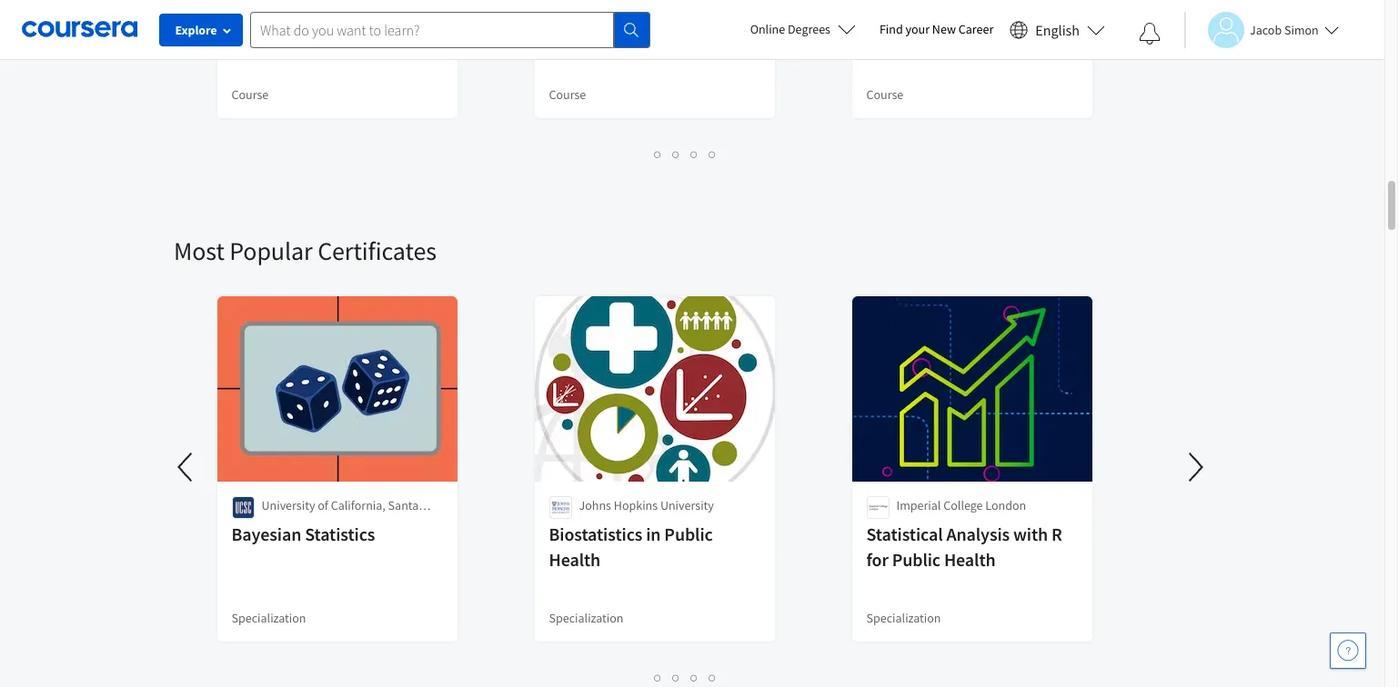 Task type: locate. For each thing, give the bounding box(es) containing it.
2 specialization from the left
[[549, 610, 624, 627]]

1 health from the left
[[549, 549, 601, 571]]

2 3 button from the top
[[685, 668, 704, 688]]

1 for second 1 button from the top
[[655, 670, 662, 687]]

4 for 4 button associated with second 1 button from the bottom
[[709, 146, 716, 163]]

most
[[174, 235, 225, 267]]

3 button
[[685, 144, 704, 165], [685, 668, 704, 688]]

2 horizontal spatial course link
[[851, 0, 1094, 120]]

specialization
[[232, 610, 307, 627], [549, 610, 624, 627], [867, 610, 942, 627]]

health down biostatistics
[[549, 549, 601, 571]]

for
[[867, 549, 889, 571]]

0 vertical spatial list
[[219, 144, 1152, 165]]

1 list from the top
[[219, 144, 1152, 165]]

2 for 2 button inside the the most popular certificates carousel element
[[673, 670, 680, 687]]

1 vertical spatial 2
[[673, 670, 680, 687]]

1 button
[[649, 144, 667, 165], [649, 668, 667, 688]]

statistical analysis with r for public health
[[867, 523, 1063, 571]]

1 vertical spatial 1 button
[[649, 668, 667, 688]]

previous slide image
[[165, 446, 208, 489]]

1 2 button from the top
[[667, 144, 685, 165]]

imperial
[[897, 498, 942, 514]]

jacob
[[1250, 21, 1282, 38]]

0 vertical spatial 2
[[673, 146, 680, 163]]

1 horizontal spatial course
[[549, 86, 587, 103]]

1 3 from the top
[[691, 146, 698, 163]]

public down the statistical
[[893, 549, 941, 571]]

1 vertical spatial public
[[893, 549, 941, 571]]

specialization down bayesian
[[232, 610, 307, 627]]

2 button inside the most popular certificates carousel element
[[667, 668, 685, 688]]

0 vertical spatial 3 button
[[685, 144, 704, 165]]

university of california, santa cruz
[[262, 498, 419, 532]]

1 1 from the top
[[655, 146, 662, 163]]

0 horizontal spatial health
[[549, 549, 601, 571]]

your
[[906, 21, 930, 37]]

1 course link from the left
[[216, 0, 459, 120]]

1 specialization from the left
[[232, 610, 307, 627]]

specialization down biostatistics in public health
[[549, 610, 624, 627]]

1 vertical spatial 1
[[655, 670, 662, 687]]

1 vertical spatial list
[[219, 668, 1152, 688]]

1 horizontal spatial course link
[[533, 0, 777, 120]]

What do you want to learn? text field
[[250, 11, 614, 48]]

imperial college london image
[[867, 497, 890, 519]]

1 vertical spatial 3
[[691, 670, 698, 687]]

statistics
[[305, 523, 376, 546]]

2 button
[[667, 144, 685, 165], [667, 668, 685, 688]]

1 3 button from the top
[[685, 144, 704, 165]]

2 horizontal spatial course
[[867, 86, 904, 103]]

public inside statistical analysis with r for public health
[[893, 549, 941, 571]]

4
[[709, 146, 716, 163], [709, 670, 716, 687]]

2
[[673, 146, 680, 163], [673, 670, 680, 687]]

2 3 from the top
[[691, 670, 698, 687]]

online degrees button
[[736, 9, 871, 49]]

3 inside the most popular certificates carousel element
[[691, 670, 698, 687]]

jacob simon
[[1250, 21, 1319, 38]]

1 horizontal spatial health
[[945, 549, 996, 571]]

2 2 from the top
[[673, 670, 680, 687]]

johns hopkins university
[[580, 498, 714, 514]]

1 inside the most popular certificates carousel element
[[655, 670, 662, 687]]

1 vertical spatial 4
[[709, 670, 716, 687]]

4 button
[[704, 144, 722, 165], [704, 668, 722, 688]]

2 button for second 1 button from the bottom
[[667, 144, 685, 165]]

0 horizontal spatial university
[[262, 498, 316, 514]]

help center image
[[1337, 640, 1359, 662]]

2 4 button from the top
[[704, 668, 722, 688]]

2 horizontal spatial specialization
[[867, 610, 942, 627]]

2 1 button from the top
[[649, 668, 667, 688]]

health down analysis
[[945, 549, 996, 571]]

2 health from the left
[[945, 549, 996, 571]]

2 4 from the top
[[709, 670, 716, 687]]

course
[[232, 86, 269, 103], [549, 86, 587, 103], [867, 86, 904, 103]]

1 vertical spatial 4 button
[[704, 668, 722, 688]]

3 course from the left
[[867, 86, 904, 103]]

2 2 button from the top
[[667, 668, 685, 688]]

0 horizontal spatial public
[[665, 523, 713, 546]]

1 university from the left
[[262, 498, 316, 514]]

1 vertical spatial 3 button
[[685, 668, 704, 688]]

0 vertical spatial 2 button
[[667, 144, 685, 165]]

0 vertical spatial 4
[[709, 146, 716, 163]]

0 vertical spatial public
[[665, 523, 713, 546]]

health
[[549, 549, 601, 571], [945, 549, 996, 571]]

santa
[[389, 498, 419, 514]]

biostatistics
[[549, 523, 643, 546]]

public
[[665, 523, 713, 546], [893, 549, 941, 571]]

jacob simon button
[[1184, 11, 1339, 48]]

1 horizontal spatial public
[[893, 549, 941, 571]]

university
[[262, 498, 316, 514], [661, 498, 714, 514]]

1 vertical spatial 2 button
[[667, 668, 685, 688]]

0 vertical spatial 1 button
[[649, 144, 667, 165]]

None search field
[[250, 11, 650, 48]]

1
[[655, 146, 662, 163], [655, 670, 662, 687]]

university up in
[[661, 498, 714, 514]]

specialization for statistical analysis with r for public health
[[867, 610, 942, 627]]

university up cruz
[[262, 498, 316, 514]]

2 inside the most popular certificates carousel element
[[673, 670, 680, 687]]

london
[[986, 498, 1027, 514]]

0 vertical spatial 4 button
[[704, 144, 722, 165]]

2 for 2 button associated with second 1 button from the bottom
[[673, 146, 680, 163]]

explore
[[175, 22, 217, 38]]

0 horizontal spatial course
[[232, 86, 269, 103]]

2 course from the left
[[549, 86, 587, 103]]

next slide image
[[1174, 446, 1218, 489]]

public right in
[[665, 523, 713, 546]]

popular
[[229, 235, 313, 267]]

0 horizontal spatial specialization
[[232, 610, 307, 627]]

0 vertical spatial 1
[[655, 146, 662, 163]]

3 button for 4 button associated with second 1 button from the bottom
[[685, 144, 704, 165]]

2 list from the top
[[219, 668, 1152, 688]]

r
[[1052, 523, 1063, 546]]

most popular certificates
[[174, 235, 437, 267]]

2 course link from the left
[[533, 0, 777, 120]]

imperial college london
[[897, 498, 1027, 514]]

2 button for second 1 button from the top
[[667, 668, 685, 688]]

list inside the most popular certificates carousel element
[[219, 668, 1152, 688]]

3 specialization from the left
[[867, 610, 942, 627]]

1 horizontal spatial university
[[661, 498, 714, 514]]

course link
[[216, 0, 459, 120], [533, 0, 777, 120], [851, 0, 1094, 120]]

3 for 4 button associated with second 1 button from the bottom
[[691, 146, 698, 163]]

1 4 from the top
[[709, 146, 716, 163]]

4 for 4 button related to second 1 button from the top
[[709, 670, 716, 687]]

3
[[691, 146, 698, 163], [691, 670, 698, 687]]

career
[[959, 21, 994, 37]]

list
[[219, 144, 1152, 165], [219, 668, 1152, 688]]

specialization down for on the bottom of the page
[[867, 610, 942, 627]]

1 horizontal spatial specialization
[[549, 610, 624, 627]]

johns hopkins university image
[[549, 497, 572, 519]]

1 2 from the top
[[673, 146, 680, 163]]

4 inside the most popular certificates carousel element
[[709, 670, 716, 687]]

2 1 from the top
[[655, 670, 662, 687]]

0 vertical spatial 3
[[691, 146, 698, 163]]

1 4 button from the top
[[704, 144, 722, 165]]

1 course from the left
[[232, 86, 269, 103]]

course for 2nd course link from the right
[[549, 86, 587, 103]]

0 horizontal spatial course link
[[216, 0, 459, 120]]



Task type: vqa. For each thing, say whether or not it's contained in the screenshot.
2nd '3'
yes



Task type: describe. For each thing, give the bounding box(es) containing it.
johns
[[580, 498, 612, 514]]

find
[[880, 21, 903, 37]]

hopkins
[[614, 498, 658, 514]]

cruz
[[262, 516, 286, 532]]

specialization for bayesian statistics
[[232, 610, 307, 627]]

specialization for biostatistics in public health
[[549, 610, 624, 627]]

online
[[750, 21, 785, 37]]

most popular certificates carousel element
[[165, 180, 1218, 688]]

2 university from the left
[[661, 498, 714, 514]]

in
[[647, 523, 661, 546]]

4 button for second 1 button from the top
[[704, 668, 722, 688]]

find your new career
[[880, 21, 994, 37]]

course for third course link from the right
[[232, 86, 269, 103]]

university of california, santa cruz image
[[232, 497, 255, 519]]

find your new career link
[[871, 18, 1003, 41]]

statistical
[[867, 523, 943, 546]]

certificates
[[318, 235, 437, 267]]

with
[[1014, 523, 1049, 546]]

bayesian statistics
[[232, 523, 376, 546]]

college
[[944, 498, 983, 514]]

simon
[[1285, 21, 1319, 38]]

university inside university of california, santa cruz
[[262, 498, 316, 514]]

california,
[[331, 498, 386, 514]]

course for 3rd course link from left
[[867, 86, 904, 103]]

bayesian
[[232, 523, 302, 546]]

coursera image
[[22, 15, 137, 44]]

english
[[1036, 20, 1080, 39]]

1 1 button from the top
[[649, 144, 667, 165]]

of
[[318, 498, 329, 514]]

3 button for 4 button related to second 1 button from the top
[[685, 668, 704, 688]]

degrees
[[788, 21, 831, 37]]

3 course link from the left
[[851, 0, 1094, 120]]

health inside biostatistics in public health
[[549, 549, 601, 571]]

public inside biostatistics in public health
[[665, 523, 713, 546]]

show notifications image
[[1139, 23, 1161, 45]]

chevron down image
[[70, 27, 83, 40]]

4 button for second 1 button from the bottom
[[704, 144, 722, 165]]

3 for 4 button related to second 1 button from the top
[[691, 670, 698, 687]]

explore button
[[159, 14, 243, 46]]

new
[[932, 21, 956, 37]]

biostatistics in public health
[[549, 523, 713, 571]]

health inside statistical analysis with r for public health
[[945, 549, 996, 571]]

analysis
[[947, 523, 1010, 546]]

english button
[[1003, 0, 1113, 59]]

1 for second 1 button from the bottom
[[655, 146, 662, 163]]

online degrees
[[750, 21, 831, 37]]



